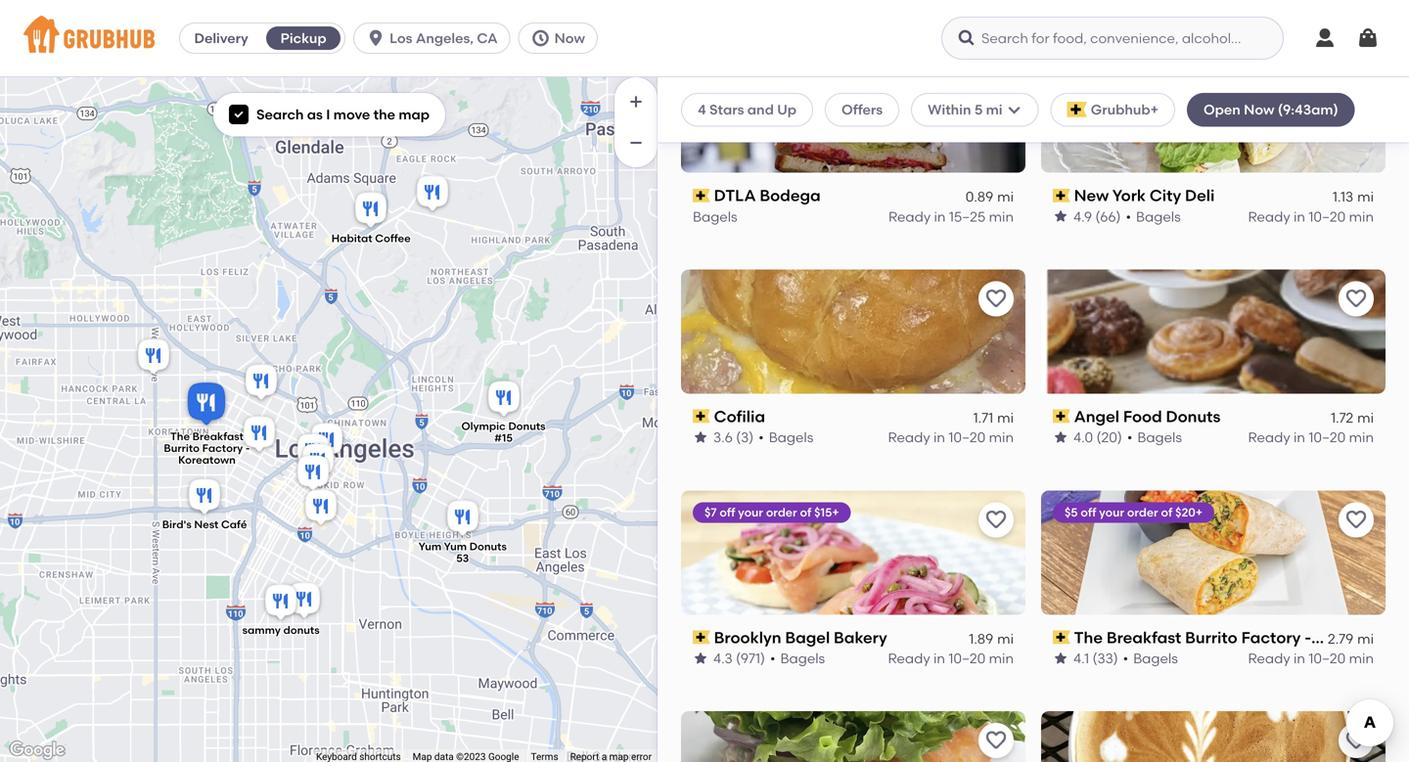 Task type: locate. For each thing, give the bounding box(es) containing it.
mi for bagel
[[997, 630, 1014, 647]]

donuts
[[283, 624, 320, 637]]

order left $15+ on the bottom of the page
[[766, 505, 797, 519]]

breakfast
[[192, 430, 244, 444], [1107, 628, 1181, 647]]

• bagels
[[1126, 208, 1181, 225], [759, 429, 814, 446], [1127, 429, 1182, 446], [770, 650, 825, 667], [1123, 650, 1178, 667]]

svg image
[[1356, 26, 1380, 50], [233, 109, 245, 121]]

star icon image left the 3.6
[[693, 430, 709, 445]]

ready in 10–20 min down 1.72
[[1248, 429, 1374, 446]]

breakfast up (33)
[[1107, 628, 1181, 647]]

subscription pass image
[[693, 189, 710, 202], [693, 410, 710, 423]]

2 horizontal spatial donuts
[[1166, 407, 1221, 426]]

0 vertical spatial factory
[[202, 442, 243, 455]]

$20+ for burrito
[[1175, 505, 1203, 519]]

$15+
[[814, 505, 839, 519]]

subscription pass image right 1.89 mi
[[1053, 631, 1070, 644]]

angel food donuts image
[[240, 413, 279, 457]]

1 horizontal spatial donuts
[[508, 420, 546, 433]]

order for bagel
[[766, 505, 797, 519]]

Search for food, convenience, alcohol... search field
[[941, 17, 1284, 60]]

1 vertical spatial $20+
[[1175, 505, 1203, 519]]

0 vertical spatial now
[[555, 30, 585, 46]]

star icon image for brooklyn bagel bakery
[[693, 651, 709, 666]]

min for the breakfast burrito factory - koreatown
[[1349, 650, 1374, 667]]

off right $3
[[1081, 63, 1096, 77]]

ready in 10–20 min for cofilia
[[888, 429, 1014, 446]]

svg image up (9:43am)
[[1313, 26, 1337, 50]]

• right (66)
[[1126, 208, 1131, 225]]

star icon image left 4.0
[[1053, 430, 1069, 445]]

• for the breakfast burrito factory - koreatown
[[1123, 650, 1129, 667]]

0 vertical spatial burrito
[[164, 442, 200, 455]]

0 vertical spatial the breakfast burrito factory - koreatown
[[164, 430, 250, 467]]

- left '2.79'
[[1305, 628, 1311, 647]]

0 horizontal spatial donuts
[[469, 540, 507, 553]]

- inside "the breakfast burrito factory - koreatown"
[[245, 442, 250, 455]]

1 $20+ from the top
[[1175, 63, 1203, 77]]

factory
[[202, 442, 243, 455], [1241, 628, 1301, 647]]

bagels right (3)
[[769, 429, 814, 446]]

order for breakfast
[[1127, 505, 1158, 519]]

your right $5
[[1099, 505, 1124, 519]]

$5
[[1065, 505, 1078, 519]]

ready in 10–20 min for angel food donuts
[[1248, 429, 1374, 446]]

bagels for brooklyn
[[780, 650, 825, 667]]

order
[[1127, 63, 1158, 77], [766, 505, 797, 519], [1127, 505, 1158, 519]]

ready for angel food donuts
[[1248, 429, 1290, 446]]

york
[[1112, 186, 1146, 205]]

0 horizontal spatial koreatown
[[178, 454, 236, 467]]

ready in 10–20 min down 1.13
[[1248, 208, 1374, 225]]

star icon image left 4.3
[[693, 651, 709, 666]]

in
[[934, 208, 946, 225], [1294, 208, 1305, 225], [934, 429, 945, 446], [1294, 429, 1305, 446], [934, 650, 945, 667], [1294, 650, 1305, 667]]

now inside button
[[555, 30, 585, 46]]

(9:43am)
[[1278, 101, 1338, 118]]

of down search for food, convenience, alcohol... search field
[[1161, 63, 1173, 77]]

0 horizontal spatial yum
[[419, 540, 442, 553]]

nest
[[194, 518, 219, 531]]

ready
[[889, 208, 931, 225], [1248, 208, 1290, 225], [888, 429, 930, 446], [1248, 429, 1290, 446], [888, 650, 930, 667], [1248, 650, 1290, 667]]

coffee signal image
[[134, 336, 173, 379]]

ready in 10–20 min for new york city deli
[[1248, 208, 1374, 225]]

save this restaurant image
[[984, 508, 1008, 532], [1345, 508, 1368, 532], [984, 729, 1008, 753]]

15–25
[[949, 208, 986, 225]]

min
[[989, 208, 1014, 225], [1349, 208, 1374, 225], [989, 429, 1014, 446], [1349, 429, 1374, 446], [989, 650, 1014, 667], [1349, 650, 1374, 667]]

2 subscription pass image from the top
[[693, 410, 710, 423]]

mi
[[986, 101, 1003, 118], [997, 188, 1014, 205], [1357, 188, 1374, 205], [997, 409, 1014, 426], [1357, 409, 1374, 426], [997, 630, 1014, 647], [1357, 630, 1374, 647]]

1 vertical spatial -
[[1305, 628, 1311, 647]]

1 horizontal spatial factory
[[1241, 628, 1301, 647]]

• right (971)
[[770, 650, 776, 667]]

min down 1.13 mi on the top of page
[[1349, 208, 1374, 225]]

0 vertical spatial koreatown
[[178, 454, 236, 467]]

grubhub plus flag logo image
[[1067, 102, 1087, 118]]

• bagels down brooklyn bagel bakery
[[770, 650, 825, 667]]

delivery
[[194, 30, 248, 46]]

yum
[[419, 540, 442, 553], [444, 540, 467, 553]]

• right (33)
[[1123, 650, 1129, 667]]

in for dtla bodega
[[934, 208, 946, 225]]

10–20 down 1.72
[[1309, 429, 1346, 446]]

off right $5
[[1081, 505, 1096, 519]]

bagels down angel food donuts
[[1137, 429, 1182, 446]]

main navigation navigation
[[0, 0, 1409, 77]]

the breakfast burrito factory - koreatown up bird's nest café icon
[[164, 430, 250, 467]]

ready in 10–20 min down 1.71
[[888, 429, 1014, 446]]

1 horizontal spatial -
[[1305, 628, 1311, 647]]

• bagels right (3)
[[759, 429, 814, 446]]

0 vertical spatial subscription pass image
[[693, 189, 710, 202]]

map
[[399, 106, 430, 123]]

min for dtla bodega
[[989, 208, 1014, 225]]

star icon image left 4.1
[[1053, 651, 1069, 666]]

now right open
[[1244, 101, 1275, 118]]

factory left '2.79'
[[1241, 628, 1301, 647]]

1 vertical spatial the
[[1074, 628, 1103, 647]]

subscription pass image left the brooklyn
[[693, 631, 710, 644]]

the breakfast burrito factory - koreatown logo image
[[1041, 491, 1386, 615]]

2 $20+ from the top
[[1175, 505, 1203, 519]]

star icon image left 4.9
[[1053, 209, 1069, 224]]

olympic donuts #15
[[461, 420, 546, 445]]

bagels
[[693, 208, 738, 225], [1136, 208, 1181, 225], [769, 429, 814, 446], [1137, 429, 1182, 446], [780, 650, 825, 667], [1133, 650, 1178, 667]]

your down search for food, convenience, alcohol... search field
[[1099, 63, 1124, 77]]

burrito down the breakfast burrito factory - koreatown 'image'
[[164, 442, 200, 455]]

angel
[[1074, 407, 1120, 426]]

10–20 down 1.71
[[949, 429, 986, 446]]

1 vertical spatial subscription pass image
[[693, 410, 710, 423]]

5
[[975, 101, 983, 118]]

1 vertical spatial koreatown
[[1315, 628, 1399, 647]]

donuts
[[1166, 407, 1221, 426], [508, 420, 546, 433], [469, 540, 507, 553]]

mi for food
[[1357, 409, 1374, 426]]

ready in 10–20 min
[[1248, 208, 1374, 225], [888, 429, 1014, 446], [1248, 429, 1374, 446], [888, 650, 1014, 667], [1248, 650, 1374, 667]]

subscription pass image
[[1053, 189, 1070, 202], [1053, 410, 1070, 423], [693, 631, 710, 644], [1053, 631, 1070, 644]]

the up bird's nest café icon
[[170, 430, 190, 444]]

4.3
[[713, 650, 733, 667]]

star icon image for cofilia
[[693, 430, 709, 445]]

koreatown inside map region
[[178, 454, 236, 467]]

4.1
[[1074, 650, 1089, 667]]

(971)
[[736, 650, 765, 667]]

svg image
[[1313, 26, 1337, 50], [366, 28, 386, 48], [531, 28, 551, 48], [957, 28, 977, 48], [1007, 102, 1022, 118]]

4 stars and up
[[698, 101, 797, 118]]

min down 2.79 mi
[[1349, 650, 1374, 667]]

min down the 1.72 mi
[[1349, 429, 1374, 446]]

min for cofilia
[[989, 429, 1014, 446]]

• bagels for angel food donuts
[[1127, 429, 1182, 446]]

• for brooklyn bagel bakery
[[770, 650, 776, 667]]

ready in 10–20 min down 1.89 on the right of the page
[[888, 650, 1014, 667]]

4.0 (20)
[[1074, 429, 1122, 446]]

1 horizontal spatial now
[[1244, 101, 1275, 118]]

subscription pass image for angel food donuts
[[1053, 410, 1070, 423]]

• right (20)
[[1127, 429, 1133, 446]]

$20+
[[1175, 63, 1203, 77], [1175, 505, 1203, 519]]

• for angel food donuts
[[1127, 429, 1133, 446]]

0 horizontal spatial factory
[[202, 442, 243, 455]]

1 vertical spatial burrito
[[1185, 628, 1238, 647]]

1 horizontal spatial breakfast
[[1107, 628, 1181, 647]]

breakfast up bird's nest café icon
[[192, 430, 244, 444]]

min down the 0.89 mi
[[989, 208, 1014, 225]]

i
[[326, 106, 330, 123]]

• bagels down angel food donuts
[[1127, 429, 1182, 446]]

10–20 down '2.79'
[[1309, 650, 1346, 667]]

ready for brooklyn bagel bakery
[[888, 650, 930, 667]]

your for brooklyn
[[738, 505, 763, 519]]

mi right 1.72
[[1357, 409, 1374, 426]]

1 horizontal spatial the
[[1074, 628, 1103, 647]]

1 vertical spatial the breakfast burrito factory - koreatown
[[1074, 628, 1399, 647]]

factory down the breakfast burrito factory - koreatown 'image'
[[202, 442, 243, 455]]

now right ca
[[555, 30, 585, 46]]

order up 'grubhub+'
[[1127, 63, 1158, 77]]

the breakfast burrito factory - koreatown
[[164, 430, 250, 467], [1074, 628, 1399, 647]]

in for brooklyn bagel bakery
[[934, 650, 945, 667]]

subscription pass image left 'dtla'
[[693, 189, 710, 202]]

mi right 1.13
[[1357, 188, 1374, 205]]

10–20 down 1.89 on the right of the page
[[949, 650, 986, 667]]

deli
[[1185, 186, 1215, 205]]

search as i move the map
[[256, 106, 430, 123]]

0 vertical spatial -
[[245, 442, 250, 455]]

0 vertical spatial the
[[170, 430, 190, 444]]

olympic
[[461, 420, 506, 433]]

• bagels for new york city deli
[[1126, 208, 1181, 225]]

brooklyn
[[714, 628, 781, 647]]

0 vertical spatial $20+
[[1175, 63, 1203, 77]]

bagels for angel
[[1137, 429, 1182, 446]]

1 horizontal spatial yum
[[444, 540, 467, 553]]

ready for the breakfast burrito factory - koreatown
[[1248, 650, 1290, 667]]

1.13
[[1333, 188, 1354, 205]]

0 horizontal spatial breakfast
[[192, 430, 244, 444]]

the breakfast burrito factory - koreatown down the breakfast burrito factory - koreatown logo
[[1074, 628, 1399, 647]]

burrito
[[164, 442, 200, 455], [1185, 628, 1238, 647]]

save this restaurant image
[[984, 66, 1008, 90], [1345, 66, 1368, 90], [984, 287, 1008, 311], [1345, 287, 1368, 311], [1345, 729, 1368, 753]]

10–20 down 1.13
[[1309, 208, 1346, 225]]

svg image right "5"
[[1007, 102, 1022, 118]]

donuts right olympic at the left bottom of page
[[508, 420, 546, 433]]

ready in 15–25 min
[[889, 208, 1014, 225]]

delivery button
[[180, 23, 262, 54]]

angel food donuts logo image
[[1041, 269, 1386, 394]]

1.72
[[1331, 409, 1354, 426]]

mi for breakfast
[[1357, 630, 1374, 647]]

mi right '2.79'
[[1357, 630, 1374, 647]]

as
[[307, 106, 323, 123]]

10–20 for cofilia
[[949, 429, 986, 446]]

0 horizontal spatial now
[[555, 30, 585, 46]]

0 horizontal spatial burrito
[[164, 442, 200, 455]]

bagels down the city
[[1136, 208, 1181, 225]]

off
[[1081, 63, 1096, 77], [720, 505, 735, 519], [1081, 505, 1096, 519]]

svg image up within 5 mi
[[957, 28, 977, 48]]

dtla bodega image
[[298, 441, 338, 484]]

mi right 1.89 on the right of the page
[[997, 630, 1014, 647]]

svg image inside los angeles, ca button
[[366, 28, 386, 48]]

bagels right (33)
[[1133, 650, 1178, 667]]

(33)
[[1093, 650, 1118, 667]]

svg image right ca
[[531, 28, 551, 48]]

the up 4.1
[[1074, 628, 1103, 647]]

of right $5
[[1161, 505, 1173, 519]]

min down 1.71 mi
[[989, 429, 1014, 446]]

0 horizontal spatial -
[[245, 442, 250, 455]]

wexler's deli image
[[307, 420, 346, 463]]

min down 1.89 mi
[[989, 650, 1014, 667]]

• bagels right (33)
[[1123, 650, 1178, 667]]

-
[[245, 442, 250, 455], [1305, 628, 1311, 647]]

svg image left los
[[366, 28, 386, 48]]

bird's
[[162, 518, 192, 531]]

- left arda's cafe image
[[245, 442, 250, 455]]

in for cofilia
[[934, 429, 945, 446]]

mi right the 0.89
[[997, 188, 1014, 205]]

order right $5
[[1127, 505, 1158, 519]]

• bagels down new york city deli
[[1126, 208, 1181, 225]]

1 vertical spatial svg image
[[233, 109, 245, 121]]

koreatown
[[178, 454, 236, 467], [1315, 628, 1399, 647]]

bagels down brooklyn bagel bakery
[[780, 650, 825, 667]]

1 subscription pass image from the top
[[693, 189, 710, 202]]

off right $7
[[720, 505, 735, 519]]

pickup button
[[262, 23, 345, 54]]

star icon image for angel food donuts
[[1053, 430, 1069, 445]]

0 horizontal spatial the breakfast burrito factory - koreatown
[[164, 430, 250, 467]]

0 vertical spatial breakfast
[[192, 430, 244, 444]]

0 horizontal spatial the
[[170, 430, 190, 444]]

#15
[[494, 432, 513, 445]]

donuts right food
[[1166, 407, 1221, 426]]

burrito down the breakfast burrito factory - koreatown logo
[[1185, 628, 1238, 647]]

ready for cofilia
[[888, 429, 930, 446]]

10–20
[[1309, 208, 1346, 225], [949, 429, 986, 446], [1309, 429, 1346, 446], [949, 650, 986, 667], [1309, 650, 1346, 667]]

habitat coffee
[[332, 232, 411, 245]]

1 horizontal spatial svg image
[[1356, 26, 1380, 50]]

ready in 10–20 min down '2.79'
[[1248, 650, 1374, 667]]

2.79 mi
[[1328, 630, 1374, 647]]

bird's nest café yum yum donuts 53
[[162, 518, 507, 565]]

bakery
[[834, 628, 887, 647]]

• right (3)
[[759, 429, 764, 446]]

star icon image
[[1053, 209, 1069, 224], [693, 430, 709, 445], [1053, 430, 1069, 445], [693, 651, 709, 666], [1053, 651, 1069, 666]]

now
[[555, 30, 585, 46], [1244, 101, 1275, 118]]

ready for dtla bodega
[[889, 208, 931, 225]]

mi for york
[[1357, 188, 1374, 205]]

subscription pass image left angel
[[1053, 410, 1070, 423]]

2.79
[[1328, 630, 1354, 647]]

1 vertical spatial factory
[[1241, 628, 1301, 647]]

your right $7
[[738, 505, 763, 519]]

subscription pass image left cofilia
[[693, 410, 710, 423]]

the
[[373, 106, 395, 123]]

the
[[170, 430, 190, 444], [1074, 628, 1103, 647]]

1.89 mi
[[969, 630, 1014, 647]]

your for the
[[1099, 505, 1124, 519]]

0 vertical spatial svg image
[[1356, 26, 1380, 50]]

donuts right 53
[[469, 540, 507, 553]]

bagels down 'dtla'
[[693, 208, 738, 225]]

subscription pass image left new
[[1053, 189, 1070, 202]]

cofilia logo image
[[681, 269, 1026, 394]]

1 horizontal spatial koreatown
[[1315, 628, 1399, 647]]

new york city deli logo image
[[1041, 48, 1386, 173]]

of left $15+ on the bottom of the page
[[800, 505, 812, 519]]

donuts inside olympic donuts #15
[[508, 420, 546, 433]]

sammy donuts
[[242, 624, 320, 637]]



Task type: vqa. For each thing, say whether or not it's contained in the screenshot.


Task type: describe. For each thing, give the bounding box(es) containing it.
mi right "5"
[[986, 101, 1003, 118]]

pickup
[[280, 30, 326, 46]]

min for angel food donuts
[[1349, 429, 1374, 446]]

1.89
[[969, 630, 993, 647]]

dtla
[[714, 186, 756, 205]]

• bagels for brooklyn bagel bakery
[[770, 650, 825, 667]]

the breakfast burrito factory - koreatown image
[[183, 379, 230, 431]]

order for york
[[1127, 63, 1158, 77]]

$5 off your order of $20+
[[1065, 505, 1203, 519]]

save this restaurant image for the breakfast burrito factory - koreatown
[[1345, 508, 1368, 532]]

subscription pass image for new york city deli
[[1053, 189, 1070, 202]]

cofilia image
[[301, 487, 341, 530]]

4.9 (66)
[[1074, 208, 1121, 225]]

star icon image for new york city deli
[[1053, 209, 1069, 224]]

1 vertical spatial now
[[1244, 101, 1275, 118]]

coffee
[[375, 232, 411, 245]]

4
[[698, 101, 706, 118]]

factory inside map region
[[202, 442, 243, 455]]

$3
[[1065, 63, 1078, 77]]

map region
[[0, 0, 680, 762]]

offers
[[842, 101, 883, 118]]

café
[[221, 518, 247, 531]]

sammy donuts image
[[261, 582, 300, 625]]

• bagels for cofilia
[[759, 429, 814, 446]]

donuts inside bird's nest café yum yum donuts 53
[[469, 540, 507, 553]]

new york city deli image
[[294, 453, 333, 496]]

10–20 for the breakfast burrito factory - koreatown
[[1309, 650, 1346, 667]]

save this restaurant image for brooklyn bagel bakery
[[984, 508, 1008, 532]]

yum yum donuts 53 image
[[443, 498, 482, 541]]

food
[[1123, 407, 1162, 426]]

los
[[390, 30, 412, 46]]

brooklyn bagel bakery image
[[242, 362, 281, 405]]

new york city deli
[[1074, 186, 1215, 205]]

within
[[928, 101, 971, 118]]

angeles,
[[416, 30, 474, 46]]

1.72 mi
[[1331, 409, 1374, 426]]

stars
[[710, 101, 744, 118]]

save this restaurant image for angel food donuts
[[1345, 287, 1368, 311]]

in for the breakfast burrito factory - koreatown
[[1294, 650, 1305, 667]]

1.13 mi
[[1333, 188, 1374, 205]]

olympic donuts #15 image
[[484, 378, 524, 421]]

min for new york city deli
[[1349, 208, 1374, 225]]

$7 off your order of $15+
[[705, 505, 839, 519]]

1.71
[[973, 409, 993, 426]]

10–20 for brooklyn bagel bakery
[[949, 650, 986, 667]]

bagel + slice image
[[413, 173, 452, 216]]

save this restaurant image for dtla bodega
[[984, 66, 1008, 90]]

0.89 mi
[[966, 188, 1014, 205]]

move
[[334, 106, 370, 123]]

brooklyn bagel bakery logo image
[[681, 491, 1026, 615]]

subscription pass image for dtla bodega
[[693, 189, 710, 202]]

ready in 10–20 min for brooklyn bagel bakery
[[888, 650, 1014, 667]]

bagels for the
[[1133, 650, 1178, 667]]

4.9
[[1074, 208, 1092, 225]]

of for york
[[1161, 63, 1173, 77]]

dtla bodega
[[714, 186, 821, 205]]

(66)
[[1095, 208, 1121, 225]]

(20)
[[1097, 429, 1122, 446]]

bagels for new
[[1136, 208, 1181, 225]]

sammy
[[242, 624, 281, 637]]

1.71 mi
[[973, 409, 1014, 426]]

subscription pass image for the breakfast burrito factory - koreatown
[[1053, 631, 1070, 644]]

svg image inside now button
[[531, 28, 551, 48]]

the breakfast burrito factory - koreatown inside map region
[[164, 430, 250, 467]]

cofilia
[[714, 407, 765, 426]]

bodega
[[760, 186, 821, 205]]

svg image inside 'main navigation' navigation
[[1356, 26, 1380, 50]]

4.1 (33)
[[1074, 650, 1118, 667]]

mi right 1.71
[[997, 409, 1014, 426]]

and
[[747, 101, 774, 118]]

1 vertical spatial breakfast
[[1107, 628, 1181, 647]]

brooklyn bagel bakery
[[714, 628, 887, 647]]

in for angel food donuts
[[1294, 429, 1305, 446]]

habitat
[[332, 232, 372, 245]]

53
[[456, 552, 469, 565]]

• for new york city deli
[[1126, 208, 1131, 225]]

bird's nest café image
[[185, 476, 224, 519]]

in for new york city deli
[[1294, 208, 1305, 225]]

• for cofilia
[[759, 429, 764, 446]]

10–20 for angel food donuts
[[1309, 429, 1346, 446]]

subscription pass image for brooklyn bagel bakery
[[693, 631, 710, 644]]

ready in 10–20 min for the breakfast burrito factory - koreatown
[[1248, 650, 1374, 667]]

open
[[1204, 101, 1241, 118]]

city
[[1150, 186, 1181, 205]]

3.6 (3)
[[713, 429, 754, 446]]

min for brooklyn bagel bakery
[[989, 650, 1014, 667]]

your for new
[[1099, 63, 1124, 77]]

now button
[[518, 23, 606, 54]]

• bagels for the breakfast burrito factory - koreatown
[[1123, 650, 1178, 667]]

off for the
[[1081, 505, 1096, 519]]

10–20 for new york city deli
[[1309, 208, 1346, 225]]

minus icon image
[[626, 133, 646, 153]]

off for new
[[1081, 63, 1096, 77]]

within 5 mi
[[928, 101, 1003, 118]]

save this restaurant image for cofilia
[[984, 287, 1008, 311]]

ca
[[477, 30, 498, 46]]

search
[[256, 106, 304, 123]]

2 yum from the left
[[444, 540, 467, 553]]

angel food donuts
[[1074, 407, 1221, 426]]

0.89
[[966, 188, 993, 205]]

breakfast inside map region
[[192, 430, 244, 444]]

new
[[1074, 186, 1109, 205]]

the inside map region
[[170, 430, 190, 444]]

open now (9:43am)
[[1204, 101, 1338, 118]]

mi for bodega
[[997, 188, 1014, 205]]

plus icon image
[[626, 92, 646, 112]]

dtla bodega logo image
[[681, 48, 1026, 173]]

(3)
[[736, 429, 754, 446]]

4.3 (971)
[[713, 650, 765, 667]]

star icon image for the breakfast burrito factory - koreatown
[[1053, 651, 1069, 666]]

1 horizontal spatial the breakfast burrito factory - koreatown
[[1074, 628, 1399, 647]]

of for breakfast
[[1161, 505, 1173, 519]]

$20+ for city
[[1175, 63, 1203, 77]]

los angeles, ca
[[390, 30, 498, 46]]

subscription pass image for cofilia
[[693, 410, 710, 423]]

yum yum donuts 53 logo image
[[681, 712, 1026, 762]]

burrito inside map region
[[164, 442, 200, 455]]

of for bagel
[[800, 505, 812, 519]]

bird's nest café  logo image
[[1041, 712, 1386, 762]]

$3 off your order of $20+
[[1065, 63, 1203, 77]]

grubhub+
[[1091, 101, 1159, 118]]

off for brooklyn
[[720, 505, 735, 519]]

0 horizontal spatial svg image
[[233, 109, 245, 121]]

arda's cafe image
[[294, 431, 333, 474]]

bagel
[[785, 628, 830, 647]]

grande goode donuts image
[[285, 580, 324, 623]]

4.0
[[1074, 429, 1093, 446]]

$7
[[705, 505, 717, 519]]

los angeles, ca button
[[353, 23, 518, 54]]

habitat coffee image
[[351, 189, 390, 232]]

up
[[777, 101, 797, 118]]

1 yum from the left
[[419, 540, 442, 553]]

ready for new york city deli
[[1248, 208, 1290, 225]]

google image
[[5, 738, 69, 762]]

3.6
[[713, 429, 733, 446]]

1 horizontal spatial burrito
[[1185, 628, 1238, 647]]



